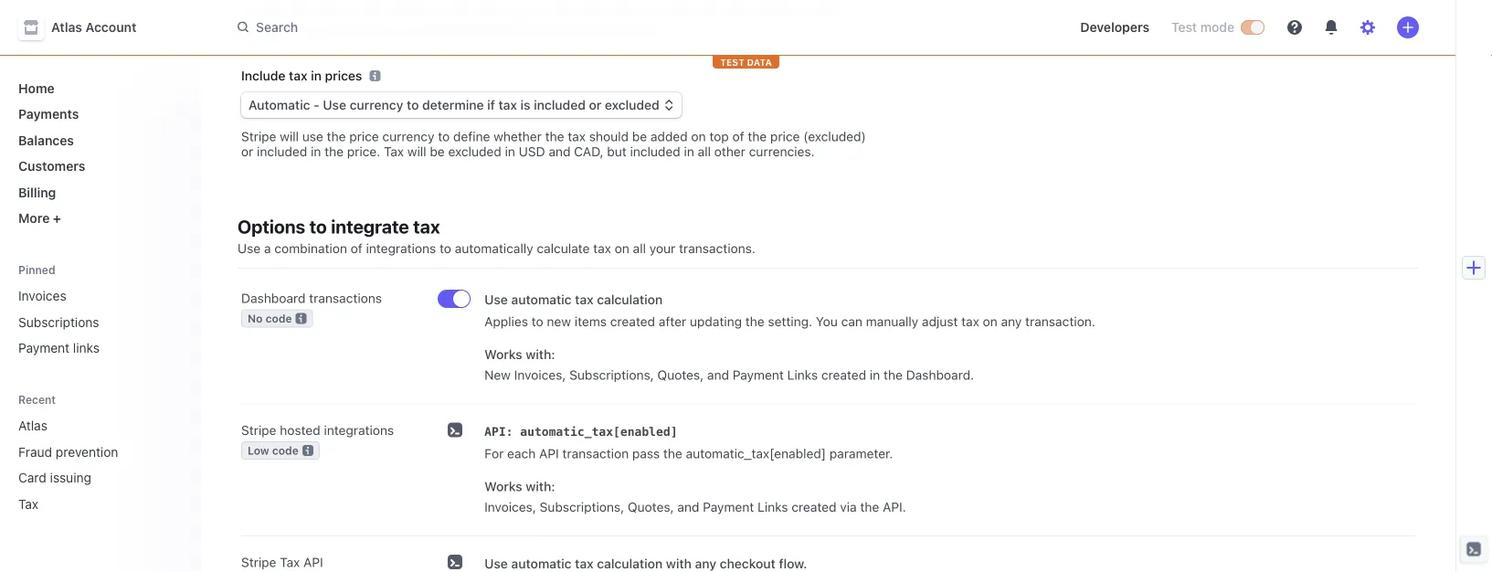 Task type: describe. For each thing, give the bounding box(es) containing it.
any inside "use automatic tax calculation applies to new items created after updating the setting. you can manually adjust tax on any transaction."
[[1002, 314, 1022, 329]]

calculation for checkout
[[597, 556, 663, 571]]

parameter.
[[830, 446, 893, 461]]

2 price from the left
[[771, 129, 800, 144]]

new
[[547, 314, 571, 329]]

invoices
[[18, 288, 66, 303]]

issuing
[[50, 470, 91, 485]]

your
[[650, 241, 676, 256]]

search
[[256, 19, 298, 35]]

the inside works with: new invoices, subscriptions, quotes, and payment links created in the dashboard.
[[884, 367, 903, 383]]

combination
[[275, 241, 347, 256]]

options
[[238, 216, 305, 237]]

balances link
[[11, 125, 186, 155]]

on inside options to integrate tax use a combination of integrations to automatically calculate tax on all your transactions.
[[615, 241, 630, 256]]

transaction
[[563, 446, 629, 461]]

account
[[86, 20, 137, 35]]

fraud prevention
[[18, 444, 118, 459]]

quotes, inside works with: invoices, subscriptions, quotes, and payment links created via the api.
[[628, 500, 674, 515]]

recent navigation links element
[[0, 392, 201, 519]]

calculation for new
[[597, 292, 663, 307]]

top
[[710, 129, 729, 144]]

stripe for stripe tax api
[[241, 555, 276, 570]]

test data
[[720, 57, 772, 67]]

payment links link
[[11, 333, 186, 363]]

atlas account button
[[18, 15, 155, 40]]

payment inside works with: invoices, subscriptions, quotes, and payment links created via the api.
[[703, 500, 754, 515]]

in inside works with: new invoices, subscriptions, quotes, and payment links created in the dashboard.
[[870, 367, 881, 383]]

use inside options to integrate tax use a combination of integrations to automatically calculate tax on all your transactions.
[[238, 241, 261, 256]]

other
[[715, 144, 746, 159]]

pinned navigation links element
[[11, 262, 186, 363]]

notifications image
[[1325, 20, 1339, 35]]

for
[[485, 446, 504, 461]]

tax inside "recent" element
[[18, 496, 38, 511]]

1 vertical spatial integrations
[[324, 423, 394, 438]]

Search text field
[[227, 11, 742, 44]]

payment inside "pinned" element
[[18, 341, 70, 356]]

stripe for stripe hosted integrations
[[241, 423, 276, 438]]

low code
[[248, 444, 299, 457]]

integrations inside options to integrate tax use a combination of integrations to automatically calculate tax on all your transactions.
[[366, 241, 436, 256]]

created inside works with: new invoices, subscriptions, quotes, and payment links created in the dashboard.
[[822, 367, 867, 383]]

test
[[1172, 20, 1198, 35]]

2 vertical spatial tax
[[280, 555, 300, 570]]

home link
[[11, 73, 186, 103]]

items
[[575, 314, 607, 329]]

setting.
[[768, 314, 813, 329]]

no code
[[248, 312, 292, 325]]

hosted
[[280, 423, 321, 438]]

excluded
[[448, 144, 502, 159]]

checkout
[[720, 556, 776, 571]]

or
[[241, 144, 253, 159]]

with
[[666, 556, 692, 571]]

use automatic tax calculation applies to new items created after updating the setting. you can manually adjust tax on any transaction.
[[485, 292, 1096, 329]]

1 vertical spatial automatic_tax[enabled]
[[686, 446, 826, 461]]

you
[[816, 314, 838, 329]]

transaction.
[[1026, 314, 1096, 329]]

1 horizontal spatial will
[[408, 144, 427, 159]]

help image
[[1288, 20, 1303, 35]]

recent
[[18, 393, 56, 406]]

whether
[[494, 129, 542, 144]]

low
[[248, 444, 269, 457]]

can
[[842, 314, 863, 329]]

more
[[18, 211, 50, 226]]

no
[[248, 312, 263, 325]]

the inside works with: invoices, subscriptions, quotes, and payment links created via the api.
[[861, 500, 880, 515]]

balances
[[18, 133, 74, 148]]

atlas for atlas
[[18, 418, 47, 433]]

test mode
[[1172, 20, 1235, 35]]

tax link
[[11, 489, 161, 519]]

works for new
[[485, 347, 523, 362]]

after
[[659, 314, 687, 329]]

2 included from the left
[[630, 144, 681, 159]]

billing
[[18, 185, 56, 200]]

(excluded)
[[804, 129, 866, 144]]

include tax in prices
[[241, 68, 362, 83]]

code for dashboard
[[266, 312, 292, 325]]

updating
[[690, 314, 742, 329]]

more +
[[18, 211, 61, 226]]

each
[[507, 446, 536, 461]]

usd
[[519, 144, 545, 159]]

settings image
[[1361, 20, 1376, 35]]

stripe will use the price currency to define whether the tax should be added on top of the price (excluded) or included in the price. tax will be excluded in usd and cad, but included in all other currencies.
[[241, 129, 866, 159]]

customers link
[[11, 151, 186, 181]]

applies
[[485, 314, 528, 329]]

invoices, inside works with: invoices, subscriptions, quotes, and payment links created via the api.
[[485, 500, 536, 515]]

+
[[53, 211, 61, 226]]

automatically
[[455, 241, 534, 256]]

in left prices
[[311, 68, 322, 83]]

developers link
[[1073, 13, 1157, 42]]

a
[[264, 241, 271, 256]]

new
[[485, 367, 511, 383]]

0 horizontal spatial automatic_tax[enabled]
[[520, 425, 678, 439]]

works with: new invoices, subscriptions, quotes, and payment links created in the dashboard.
[[485, 347, 975, 383]]

links
[[73, 341, 100, 356]]

payments
[[18, 106, 79, 122]]

home
[[18, 80, 55, 96]]

tax inside stripe will use the price currency to define whether the tax should be added on top of the price (excluded) or included in the price. tax will be excluded in usd and cad, but included in all other currencies.
[[384, 144, 404, 159]]

works for invoices,
[[485, 479, 523, 494]]

card issuing
[[18, 470, 91, 485]]

api inside api: automatic_tax[enabled] for each api transaction pass the automatic_tax[enabled] parameter.
[[539, 446, 559, 461]]

links inside works with: invoices, subscriptions, quotes, and payment links created via the api.
[[758, 500, 788, 515]]



Task type: locate. For each thing, give the bounding box(es) containing it.
1 horizontal spatial tax
[[280, 555, 300, 570]]

0 vertical spatial atlas
[[51, 20, 82, 35]]

code for stripe
[[272, 444, 299, 457]]

links
[[788, 367, 818, 383], [758, 500, 788, 515]]

automatic
[[511, 292, 572, 307], [511, 556, 572, 571]]

use for use automatic tax calculation with any checkout flow.
[[485, 556, 508, 571]]

on right adjust
[[983, 314, 998, 329]]

subscriptions, down items
[[570, 367, 654, 383]]

tax
[[289, 68, 308, 83], [568, 129, 586, 144], [413, 216, 440, 237], [593, 241, 611, 256], [575, 292, 594, 307], [962, 314, 980, 329], [575, 556, 594, 571]]

to left automatically
[[440, 241, 452, 256]]

dashboard
[[241, 291, 306, 306]]

links inside works with: new invoices, subscriptions, quotes, and payment links created in the dashboard.
[[788, 367, 818, 383]]

0 horizontal spatial will
[[280, 129, 299, 144]]

2 vertical spatial created
[[792, 500, 837, 515]]

be left 'excluded'
[[430, 144, 445, 159]]

customers
[[18, 159, 85, 174]]

of inside stripe will use the price currency to define whether the tax should be added on top of the price (excluded) or included in the price. tax will be excluded in usd and cad, but included in all other currencies.
[[733, 129, 745, 144]]

2 stripe from the top
[[241, 423, 276, 438]]

use automatic tax calculation with any checkout flow.
[[485, 556, 808, 571]]

1 horizontal spatial on
[[692, 129, 706, 144]]

created inside "use automatic tax calculation applies to new items created after updating the setting. you can manually adjust tax on any transaction."
[[610, 314, 655, 329]]

with:
[[526, 347, 555, 362], [526, 479, 555, 494]]

in left the top
[[684, 144, 695, 159]]

1 horizontal spatial api
[[539, 446, 559, 461]]

invoices, down 'each'
[[485, 500, 536, 515]]

but
[[607, 144, 627, 159]]

the inside "use automatic tax calculation applies to new items created after updating the setting. you can manually adjust tax on any transaction."
[[746, 314, 765, 329]]

0 vertical spatial and
[[549, 144, 571, 159]]

calculate
[[537, 241, 590, 256]]

and down updating
[[708, 367, 729, 383]]

1 calculation from the top
[[597, 292, 663, 307]]

2 vertical spatial and
[[678, 500, 700, 515]]

0 horizontal spatial api
[[304, 555, 323, 570]]

currencies.
[[749, 144, 815, 159]]

subscriptions,
[[570, 367, 654, 383], [540, 500, 625, 515]]

included right but
[[630, 144, 681, 159]]

subscriptions, down transaction
[[540, 500, 625, 515]]

0 horizontal spatial and
[[549, 144, 571, 159]]

integrations right "hosted"
[[324, 423, 394, 438]]

with: down 'each'
[[526, 479, 555, 494]]

prevention
[[56, 444, 118, 459]]

should
[[589, 129, 629, 144]]

0 vertical spatial created
[[610, 314, 655, 329]]

0 vertical spatial subscriptions,
[[570, 367, 654, 383]]

automatic_tax[enabled] up works with: invoices, subscriptions, quotes, and payment links created via the api.
[[686, 446, 826, 461]]

atlas
[[51, 20, 82, 35], [18, 418, 47, 433]]

automatic for use automatic tax calculation with any checkout flow.
[[511, 556, 572, 571]]

on inside "use automatic tax calculation applies to new items created after updating the setting. you can manually adjust tax on any transaction."
[[983, 314, 998, 329]]

calculation inside "use automatic tax calculation applies to new items created after updating the setting. you can manually adjust tax on any transaction."
[[597, 292, 663, 307]]

1 horizontal spatial all
[[698, 144, 711, 159]]

subscriptions, inside works with: invoices, subscriptions, quotes, and payment links created via the api.
[[540, 500, 625, 515]]

all inside stripe will use the price currency to define whether the tax should be added on top of the price (excluded) or included in the price. tax will be excluded in usd and cad, but included in all other currencies.
[[698, 144, 711, 159]]

all left 'your'
[[633, 241, 646, 256]]

0 horizontal spatial of
[[351, 241, 363, 256]]

works down for
[[485, 479, 523, 494]]

1 vertical spatial atlas
[[18, 418, 47, 433]]

invoices, right new at bottom left
[[514, 367, 566, 383]]

integrate
[[331, 216, 409, 237]]

1 vertical spatial on
[[615, 241, 630, 256]]

1 vertical spatial payment
[[733, 367, 784, 383]]

of right the top
[[733, 129, 745, 144]]

with: for subscriptions,
[[526, 479, 555, 494]]

created inside works with: invoices, subscriptions, quotes, and payment links created via the api.
[[792, 500, 837, 515]]

any
[[1002, 314, 1022, 329], [695, 556, 717, 571]]

0 vertical spatial of
[[733, 129, 745, 144]]

of
[[733, 129, 745, 144], [351, 241, 363, 256]]

0 vertical spatial code
[[266, 312, 292, 325]]

0 horizontal spatial all
[[633, 241, 646, 256]]

atlas inside button
[[51, 20, 82, 35]]

2 automatic from the top
[[511, 556, 572, 571]]

calculation
[[597, 292, 663, 307], [597, 556, 663, 571]]

any left transaction.
[[1002, 314, 1022, 329]]

0 vertical spatial any
[[1002, 314, 1022, 329]]

automatic_tax[enabled]
[[520, 425, 678, 439], [686, 446, 826, 461]]

in left price.
[[311, 144, 321, 159]]

1 vertical spatial stripe
[[241, 423, 276, 438]]

to left new
[[532, 314, 544, 329]]

all
[[698, 144, 711, 159], [633, 241, 646, 256]]

and inside works with: invoices, subscriptions, quotes, and payment links created via the api.
[[678, 500, 700, 515]]

0 vertical spatial automatic_tax[enabled]
[[520, 425, 678, 439]]

to inside "use automatic tax calculation applies to new items created after updating the setting. you can manually adjust tax on any transaction."
[[532, 314, 544, 329]]

1 automatic from the top
[[511, 292, 572, 307]]

1 vertical spatial invoices,
[[485, 500, 536, 515]]

1 with: from the top
[[526, 347, 555, 362]]

options to integrate tax use a combination of integrations to automatically calculate tax on all your transactions.
[[238, 216, 756, 256]]

1 vertical spatial use
[[485, 292, 508, 307]]

1 vertical spatial works
[[485, 479, 523, 494]]

1 vertical spatial any
[[695, 556, 717, 571]]

card
[[18, 470, 47, 485]]

0 vertical spatial with:
[[526, 347, 555, 362]]

use
[[302, 129, 323, 144]]

in down manually
[[870, 367, 881, 383]]

and inside stripe will use the price currency to define whether the tax should be added on top of the price (excluded) or included in the price. tax will be excluded in usd and cad, but included in all other currencies.
[[549, 144, 571, 159]]

0 vertical spatial all
[[698, 144, 711, 159]]

1 vertical spatial calculation
[[597, 556, 663, 571]]

1 horizontal spatial included
[[630, 144, 681, 159]]

1 included from the left
[[257, 144, 307, 159]]

included
[[257, 144, 307, 159], [630, 144, 681, 159]]

1 vertical spatial subscriptions,
[[540, 500, 625, 515]]

1 horizontal spatial and
[[678, 500, 700, 515]]

price left (excluded)
[[771, 129, 800, 144]]

pinned element
[[11, 281, 186, 363]]

2 horizontal spatial and
[[708, 367, 729, 383]]

1 works from the top
[[485, 347, 523, 362]]

to left define
[[438, 129, 450, 144]]

atlas left account
[[51, 20, 82, 35]]

atlas link
[[11, 411, 161, 441]]

subscriptions, inside works with: new invoices, subscriptions, quotes, and payment links created in the dashboard.
[[570, 367, 654, 383]]

1 vertical spatial code
[[272, 444, 299, 457]]

1 horizontal spatial price
[[771, 129, 800, 144]]

define
[[453, 129, 490, 144]]

on left the top
[[692, 129, 706, 144]]

works with: invoices, subscriptions, quotes, and payment links created via the api.
[[485, 479, 907, 515]]

3 stripe from the top
[[241, 555, 276, 570]]

all left the other
[[698, 144, 711, 159]]

all inside options to integrate tax use a combination of integrations to automatically calculate tax on all your transactions.
[[633, 241, 646, 256]]

use
[[238, 241, 261, 256], [485, 292, 508, 307], [485, 556, 508, 571]]

0 vertical spatial integrations
[[366, 241, 436, 256]]

calculation left with
[[597, 556, 663, 571]]

be right but
[[632, 129, 647, 144]]

1 vertical spatial and
[[708, 367, 729, 383]]

with: inside works with: new invoices, subscriptions, quotes, and payment links created in the dashboard.
[[526, 347, 555, 362]]

cad,
[[574, 144, 604, 159]]

with: for invoices,
[[526, 347, 555, 362]]

1 vertical spatial automatic
[[511, 556, 572, 571]]

and right usd on the left top
[[549, 144, 571, 159]]

created left the via
[[792, 500, 837, 515]]

api: automatic_tax[enabled] for each api transaction pass the automatic_tax[enabled] parameter.
[[485, 425, 893, 461]]

integrations down the "integrate"
[[366, 241, 436, 256]]

tax
[[384, 144, 404, 159], [18, 496, 38, 511], [280, 555, 300, 570]]

currency
[[383, 129, 435, 144]]

and
[[549, 144, 571, 159], [708, 367, 729, 383], [678, 500, 700, 515]]

Search search field
[[227, 11, 742, 44]]

1 stripe from the top
[[241, 129, 276, 144]]

automatic inside "use automatic tax calculation applies to new items created after updating the setting. you can manually adjust tax on any transaction."
[[511, 292, 572, 307]]

atlas up fraud
[[18, 418, 47, 433]]

0 horizontal spatial tax
[[18, 496, 38, 511]]

invoices link
[[11, 281, 186, 311]]

2 vertical spatial payment
[[703, 500, 754, 515]]

automatic for use automatic tax calculation applies to new items created after updating the setting. you can manually adjust tax on any transaction.
[[511, 292, 572, 307]]

1 vertical spatial quotes,
[[628, 500, 674, 515]]

2 vertical spatial on
[[983, 314, 998, 329]]

recent element
[[0, 411, 201, 519]]

of down the "integrate"
[[351, 241, 363, 256]]

atlas account
[[51, 20, 137, 35]]

2 with: from the top
[[526, 479, 555, 494]]

stripe tax api
[[241, 555, 323, 570]]

subscriptions link
[[11, 307, 186, 337]]

pass
[[633, 446, 660, 461]]

created for after
[[610, 314, 655, 329]]

1 horizontal spatial any
[[1002, 314, 1022, 329]]

and up with
[[678, 500, 700, 515]]

0 vertical spatial automatic
[[511, 292, 572, 307]]

price left the currency
[[349, 129, 379, 144]]

works up new at bottom left
[[485, 347, 523, 362]]

use for use automatic tax calculation applies to new items created after updating the setting. you can manually adjust tax on any transaction.
[[485, 292, 508, 307]]

1 vertical spatial of
[[351, 241, 363, 256]]

code down dashboard
[[266, 312, 292, 325]]

0 vertical spatial tax
[[384, 144, 404, 159]]

links up flow.
[[758, 500, 788, 515]]

and inside works with: new invoices, subscriptions, quotes, and payment links created in the dashboard.
[[708, 367, 729, 383]]

0 horizontal spatial atlas
[[18, 418, 47, 433]]

will left use
[[280, 129, 299, 144]]

1 vertical spatial tax
[[18, 496, 38, 511]]

atlas inside "recent" element
[[18, 418, 47, 433]]

0 vertical spatial use
[[238, 241, 261, 256]]

include
[[241, 68, 286, 83]]

on inside stripe will use the price currency to define whether the tax should be added on top of the price (excluded) or included in the price. tax will be excluded in usd and cad, but included in all other currencies.
[[692, 129, 706, 144]]

use inside "use automatic tax calculation applies to new items created after updating the setting. you can manually adjust tax on any transaction."
[[485, 292, 508, 307]]

will
[[280, 129, 299, 144], [408, 144, 427, 159]]

quotes, inside works with: new invoices, subscriptions, quotes, and payment links created in the dashboard.
[[658, 367, 704, 383]]

1 horizontal spatial be
[[632, 129, 647, 144]]

1 vertical spatial created
[[822, 367, 867, 383]]

invoices,
[[514, 367, 566, 383], [485, 500, 536, 515]]

2 horizontal spatial on
[[983, 314, 998, 329]]

1 vertical spatial with:
[[526, 479, 555, 494]]

to inside stripe will use the price currency to define whether the tax should be added on top of the price (excluded) or included in the price. tax will be excluded in usd and cad, but included in all other currencies.
[[438, 129, 450, 144]]

0 horizontal spatial on
[[615, 241, 630, 256]]

be
[[632, 129, 647, 144], [430, 144, 445, 159]]

invoices, inside works with: new invoices, subscriptions, quotes, and payment links created in the dashboard.
[[514, 367, 566, 383]]

code down "hosted"
[[272, 444, 299, 457]]

0 vertical spatial calculation
[[597, 292, 663, 307]]

1 horizontal spatial automatic_tax[enabled]
[[686, 446, 826, 461]]

created left after
[[610, 314, 655, 329]]

with: down new
[[526, 347, 555, 362]]

works inside works with: new invoices, subscriptions, quotes, and payment links created in the dashboard.
[[485, 347, 523, 362]]

api:
[[485, 425, 513, 439]]

payment inside works with: new invoices, subscriptions, quotes, and payment links created in the dashboard.
[[733, 367, 784, 383]]

1 vertical spatial api
[[304, 555, 323, 570]]

tax inside stripe will use the price currency to define whether the tax should be added on top of the price (excluded) or included in the price. tax will be excluded in usd and cad, but included in all other currencies.
[[568, 129, 586, 144]]

dashboard.
[[907, 367, 975, 383]]

quotes, down after
[[658, 367, 704, 383]]

1 horizontal spatial atlas
[[51, 20, 82, 35]]

created for via
[[792, 500, 837, 515]]

the
[[327, 129, 346, 144], [545, 129, 565, 144], [748, 129, 767, 144], [325, 144, 344, 159], [746, 314, 765, 329], [884, 367, 903, 383], [664, 446, 683, 461], [861, 500, 880, 515]]

prices
[[325, 68, 362, 83]]

added
[[651, 129, 688, 144]]

mode
[[1201, 20, 1235, 35]]

stripe inside stripe will use the price currency to define whether the tax should be added on top of the price (excluded) or included in the price. tax will be excluded in usd and cad, but included in all other currencies.
[[241, 129, 276, 144]]

quotes, down pass
[[628, 500, 674, 515]]

included right the or
[[257, 144, 307, 159]]

payment down setting.
[[733, 367, 784, 383]]

payment down 'subscriptions'
[[18, 341, 70, 356]]

any right with
[[695, 556, 717, 571]]

will right price.
[[408, 144, 427, 159]]

0 vertical spatial on
[[692, 129, 706, 144]]

1 vertical spatial links
[[758, 500, 788, 515]]

payment up checkout
[[703, 500, 754, 515]]

test
[[720, 57, 745, 67]]

created down can
[[822, 367, 867, 383]]

stripe for stripe will use the price currency to define whether the tax should be added on top of the price (excluded) or included in the price. tax will be excluded in usd and cad, but included in all other currencies.
[[241, 129, 276, 144]]

of inside options to integrate tax use a combination of integrations to automatically calculate tax on all your transactions.
[[351, 241, 363, 256]]

2 calculation from the top
[[597, 556, 663, 571]]

subscriptions
[[18, 314, 99, 330]]

1 price from the left
[[349, 129, 379, 144]]

flow.
[[779, 556, 808, 571]]

transactions.
[[679, 241, 756, 256]]

core navigation links element
[[11, 73, 186, 233]]

1 vertical spatial all
[[633, 241, 646, 256]]

0 vertical spatial works
[[485, 347, 523, 362]]

0 vertical spatial stripe
[[241, 129, 276, 144]]

transactions
[[309, 291, 382, 306]]

stripe hosted integrations
[[241, 423, 394, 438]]

0 vertical spatial quotes,
[[658, 367, 704, 383]]

0 vertical spatial payment
[[18, 341, 70, 356]]

links down setting.
[[788, 367, 818, 383]]

price.
[[347, 144, 381, 159]]

integrations
[[366, 241, 436, 256], [324, 423, 394, 438]]

on left 'your'
[[615, 241, 630, 256]]

fraud
[[18, 444, 52, 459]]

with: inside works with: invoices, subscriptions, quotes, and payment links created via the api.
[[526, 479, 555, 494]]

0 vertical spatial api
[[539, 446, 559, 461]]

works inside works with: invoices, subscriptions, quotes, and payment links created via the api.
[[485, 479, 523, 494]]

in left usd on the left top
[[505, 144, 515, 159]]

0 horizontal spatial price
[[349, 129, 379, 144]]

2 works from the top
[[485, 479, 523, 494]]

2 vertical spatial stripe
[[241, 555, 276, 570]]

0 horizontal spatial be
[[430, 144, 445, 159]]

2 horizontal spatial tax
[[384, 144, 404, 159]]

data
[[747, 57, 772, 67]]

0 vertical spatial invoices,
[[514, 367, 566, 383]]

to up combination at top
[[310, 216, 327, 237]]

developers
[[1081, 20, 1150, 35]]

2 vertical spatial use
[[485, 556, 508, 571]]

payments link
[[11, 99, 186, 129]]

1 horizontal spatial of
[[733, 129, 745, 144]]

0 horizontal spatial any
[[695, 556, 717, 571]]

atlas for atlas account
[[51, 20, 82, 35]]

adjust
[[922, 314, 958, 329]]

quotes,
[[658, 367, 704, 383], [628, 500, 674, 515]]

payment
[[18, 341, 70, 356], [733, 367, 784, 383], [703, 500, 754, 515]]

manually
[[866, 314, 919, 329]]

calculation up items
[[597, 292, 663, 307]]

the inside api: automatic_tax[enabled] for each api transaction pass the automatic_tax[enabled] parameter.
[[664, 446, 683, 461]]

pinned
[[18, 264, 55, 276]]

0 vertical spatial links
[[788, 367, 818, 383]]

0 horizontal spatial included
[[257, 144, 307, 159]]

via
[[840, 500, 857, 515]]

api.
[[883, 500, 907, 515]]

created
[[610, 314, 655, 329], [822, 367, 867, 383], [792, 500, 837, 515]]

automatic_tax[enabled] up transaction
[[520, 425, 678, 439]]



Task type: vqa. For each thing, say whether or not it's contained in the screenshot.
the Links in the Works with: Invoices, Subscriptions, Quotes, and Payment Links created via the API.
yes



